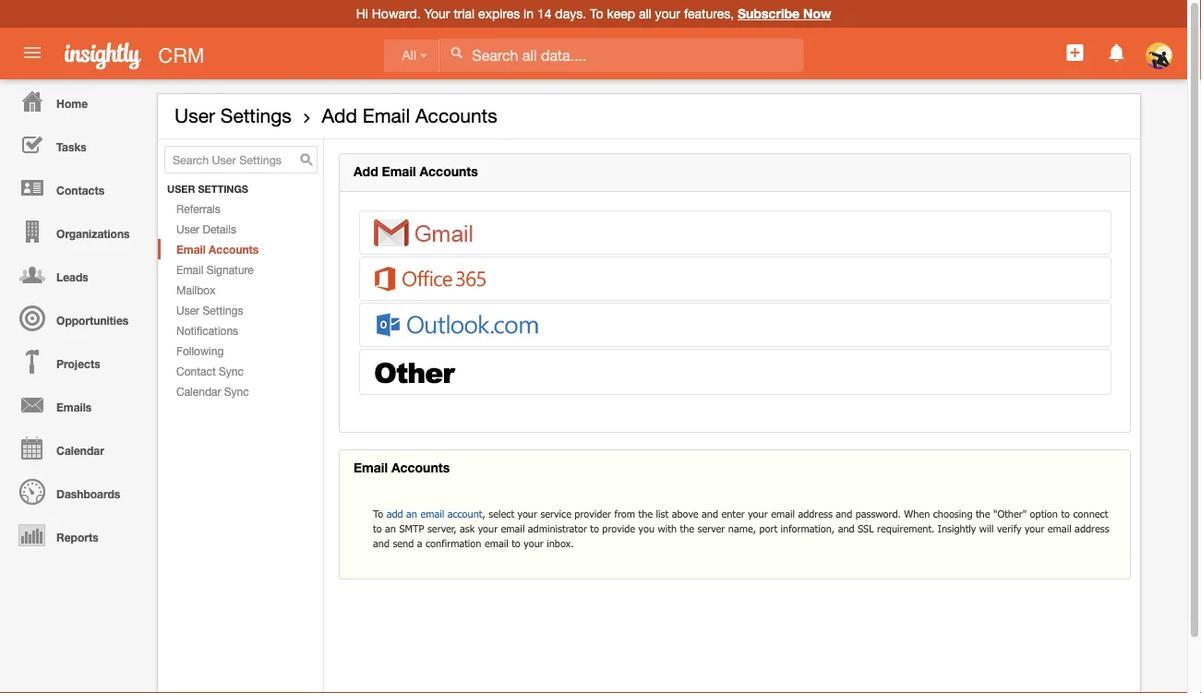 Task type: describe. For each thing, give the bounding box(es) containing it.
email accounts
[[354, 461, 450, 476]]

14
[[538, 6, 552, 21]]

notifications image
[[1106, 42, 1129, 64]]

1 horizontal spatial the
[[680, 523, 695, 535]]

leads link
[[5, 253, 148, 297]]

email up mailbox
[[176, 263, 204, 276]]

your left the inbox.
[[524, 538, 544, 550]]

home link
[[5, 79, 148, 123]]

user settings referrals user details email accounts email signature mailbox user settings notifications following contact sync calendar sync
[[167, 183, 259, 398]]

Search all data.... text field
[[440, 39, 804, 72]]

expires
[[479, 6, 520, 21]]

your up port on the right of the page
[[748, 508, 768, 521]]

your down ,
[[478, 523, 498, 535]]

password.
[[856, 508, 901, 521]]

reports link
[[5, 514, 148, 557]]

user details link
[[158, 219, 323, 239]]

crm
[[158, 43, 205, 67]]

user
[[167, 183, 195, 195]]

referrals link
[[158, 199, 323, 219]]

above
[[672, 508, 699, 521]]

to down 'select'
[[512, 538, 521, 550]]

contact sync link
[[158, 361, 323, 382]]

all
[[402, 48, 417, 63]]

howard.
[[372, 6, 421, 21]]

send
[[393, 538, 414, 550]]

ask
[[460, 523, 475, 535]]

notifications link
[[158, 321, 323, 341]]

0 vertical spatial add
[[322, 104, 357, 127]]

email down add email accounts link
[[382, 164, 416, 179]]

enter
[[722, 508, 745, 521]]

0 vertical spatial to
[[590, 6, 604, 21]]

your right 'select'
[[518, 508, 538, 521]]

add
[[387, 508, 403, 521]]

email accounts link
[[158, 239, 323, 260]]

1 vertical spatial add email accounts
[[354, 164, 478, 179]]

option
[[1031, 508, 1059, 521]]

opportunities link
[[5, 297, 148, 340]]

to right option
[[1062, 508, 1071, 521]]

smtp
[[399, 523, 424, 535]]

,
[[483, 508, 486, 521]]

and up server
[[702, 508, 719, 521]]

choosing
[[934, 508, 973, 521]]

requirement.
[[878, 523, 935, 535]]

account
[[448, 508, 483, 521]]

you
[[639, 523, 655, 535]]

notifications
[[176, 324, 238, 337]]

days.
[[556, 6, 587, 21]]

service
[[541, 508, 572, 521]]

dashboards
[[56, 488, 120, 501]]

reports
[[56, 531, 98, 544]]

to down provider
[[591, 523, 599, 535]]

0 horizontal spatial the
[[639, 508, 653, 521]]

hi howard. your trial expires in 14 days. to keep all your features, subscribe now
[[356, 6, 832, 21]]

settings inside user settings referrals user details email accounts email signature mailbox user settings notifications following contact sync calendar sync
[[203, 304, 243, 317]]

mailbox link
[[158, 280, 323, 300]]

settings
[[198, 183, 249, 195]]

opportunities
[[56, 314, 129, 327]]

hi
[[356, 6, 368, 21]]

email signature link
[[158, 260, 323, 280]]

referrals
[[176, 202, 221, 215]]

calendar link
[[5, 427, 148, 470]]

confirmation
[[426, 538, 482, 550]]

from
[[615, 508, 636, 521]]

insightly
[[938, 523, 977, 535]]

emails link
[[5, 383, 148, 427]]

your right all
[[655, 6, 681, 21]]

0 horizontal spatial address
[[799, 508, 833, 521]]

"other"
[[994, 508, 1027, 521]]

server
[[698, 523, 725, 535]]

verify
[[998, 523, 1022, 535]]

inbox.
[[547, 538, 574, 550]]

2 vertical spatial user
[[176, 304, 200, 317]]

organizations link
[[5, 210, 148, 253]]

following
[[176, 345, 224, 358]]

2 horizontal spatial the
[[976, 508, 991, 521]]

administrator
[[528, 523, 587, 535]]

contacts
[[56, 184, 104, 197]]

white image
[[450, 46, 463, 59]]

add an email account link
[[387, 508, 483, 521]]

1 horizontal spatial address
[[1075, 523, 1110, 535]]

1 vertical spatial add
[[354, 164, 378, 179]]

accounts down white image
[[416, 104, 498, 127]]

emails
[[56, 401, 92, 414]]

1 vertical spatial sync
[[224, 385, 249, 398]]



Task type: locate. For each thing, give the bounding box(es) containing it.
user down mailbox
[[176, 304, 200, 317]]

an inside , select your service provider from the list above and enter your email address and password. when choosing the "other" option to connect to an smtp server, ask your email administrator to provide you with the server name, port information, and ssl requirement. insightly will verify your email address and send a confirmation email to your inbox.
[[385, 523, 396, 535]]

your down option
[[1025, 523, 1045, 535]]

1 vertical spatial user
[[176, 223, 200, 236]]

1 horizontal spatial an
[[407, 508, 418, 521]]

1 horizontal spatial to
[[590, 6, 604, 21]]

dashboards link
[[5, 470, 148, 514]]

projects
[[56, 357, 100, 370]]

organizations
[[56, 227, 130, 240]]

1 vertical spatial to
[[373, 508, 384, 521]]

calendar sync link
[[158, 382, 323, 402]]

leads
[[56, 271, 88, 284]]

Search User Settings text field
[[164, 146, 318, 174]]

accounts up to add an email account
[[392, 461, 450, 476]]

a
[[417, 538, 423, 550]]

and left send
[[373, 538, 390, 550]]

select
[[489, 508, 515, 521]]

port
[[760, 523, 778, 535]]

, select your service provider from the list above and enter your email address and password. when choosing the "other" option to connect to an smtp server, ask your email administrator to provide you with the server name, port information, and ssl requirement. insightly will verify your email address and send a confirmation email to your inbox.
[[373, 508, 1110, 550]]

all
[[639, 6, 652, 21]]

will
[[980, 523, 994, 535]]

with
[[658, 523, 677, 535]]

name,
[[729, 523, 757, 535]]

0 vertical spatial add email accounts
[[322, 104, 498, 127]]

calendar inside user settings referrals user details email accounts email signature mailbox user settings notifications following contact sync calendar sync
[[176, 385, 221, 398]]

0 horizontal spatial an
[[385, 523, 396, 535]]

user settings link up the 'notifications'
[[158, 300, 323, 321]]

0 horizontal spatial to
[[373, 508, 384, 521]]

other
[[374, 352, 454, 392]]

0 vertical spatial user
[[175, 104, 215, 127]]

and
[[702, 508, 719, 521], [836, 508, 853, 521], [838, 523, 855, 535], [373, 538, 390, 550]]

0 vertical spatial user settings link
[[175, 104, 292, 127]]

to left smtp
[[373, 523, 382, 535]]

add email accounts down all 'link'
[[322, 104, 498, 127]]

add email accounts
[[322, 104, 498, 127], [354, 164, 478, 179]]

sync up calendar sync link
[[219, 365, 244, 378]]

address down connect
[[1075, 523, 1110, 535]]

the down above
[[680, 523, 695, 535]]

subscribe now link
[[738, 6, 832, 21]]

following link
[[158, 341, 323, 361]]

sync
[[219, 365, 244, 378], [224, 385, 249, 398]]

contacts link
[[5, 166, 148, 210]]

in
[[524, 6, 534, 21]]

calendar up dashboards link at the left of page
[[56, 444, 104, 457]]

details
[[203, 223, 236, 236]]

the
[[639, 508, 653, 521], [976, 508, 991, 521], [680, 523, 695, 535]]

0 vertical spatial an
[[407, 508, 418, 521]]

home
[[56, 97, 88, 110]]

connect
[[1074, 508, 1109, 521]]

accounts
[[416, 104, 498, 127], [420, 164, 478, 179], [209, 243, 259, 256], [392, 461, 450, 476]]

now
[[804, 6, 832, 21]]

user down crm
[[175, 104, 215, 127]]

user settings
[[175, 104, 292, 127]]

user
[[175, 104, 215, 127], [176, 223, 200, 236], [176, 304, 200, 317]]

user settings link up search user settings 'text box'
[[175, 104, 292, 127]]

when
[[905, 508, 930, 521]]

tasks link
[[5, 123, 148, 166]]

1 vertical spatial an
[[385, 523, 396, 535]]

settings up the 'notifications'
[[203, 304, 243, 317]]

to add an email account
[[373, 508, 483, 521]]

server,
[[428, 523, 457, 535]]

calendar
[[176, 385, 221, 398], [56, 444, 104, 457]]

information,
[[781, 523, 835, 535]]

add email accounts link
[[322, 104, 498, 127]]

ssl
[[858, 523, 874, 535]]

an up smtp
[[407, 508, 418, 521]]

subscribe
[[738, 6, 800, 21]]

sync down contact sync link
[[224, 385, 249, 398]]

1 vertical spatial calendar
[[56, 444, 104, 457]]

features,
[[684, 6, 734, 21]]

user settings link
[[175, 104, 292, 127], [158, 300, 323, 321]]

an
[[407, 508, 418, 521], [385, 523, 396, 535]]

email down 'details'
[[176, 243, 206, 256]]

email
[[421, 508, 445, 521], [771, 508, 795, 521], [501, 523, 525, 535], [1048, 523, 1072, 535], [485, 538, 509, 550]]

1 vertical spatial user settings link
[[158, 300, 323, 321]]

user down referrals
[[176, 223, 200, 236]]

accounts up the signature
[[209, 243, 259, 256]]

email up add
[[354, 461, 388, 476]]

0 vertical spatial settings
[[221, 104, 292, 127]]

an down add
[[385, 523, 396, 535]]

settings up search user settings 'text box'
[[221, 104, 292, 127]]

signature
[[207, 263, 254, 276]]

and left ssl
[[838, 523, 855, 535]]

accounts inside user settings referrals user details email accounts email signature mailbox user settings notifications following contact sync calendar sync
[[209, 243, 259, 256]]

tasks
[[56, 140, 87, 153]]

navigation containing home
[[0, 79, 148, 557]]

navigation
[[0, 79, 148, 557]]

calendar down contact
[[176, 385, 221, 398]]

your
[[424, 6, 450, 21]]

0 horizontal spatial calendar
[[56, 444, 104, 457]]

other link
[[360, 350, 1111, 395]]

and left password.
[[836, 508, 853, 521]]

keep
[[607, 6, 636, 21]]

add
[[322, 104, 357, 127], [354, 164, 378, 179]]

to
[[590, 6, 604, 21], [373, 508, 384, 521]]

accounts down add email accounts link
[[420, 164, 478, 179]]

provider
[[575, 508, 612, 521]]

calendar inside navigation
[[56, 444, 104, 457]]

email down all
[[363, 104, 410, 127]]

all link
[[384, 39, 440, 72]]

projects link
[[5, 340, 148, 383]]

provide
[[603, 523, 636, 535]]

list
[[656, 508, 669, 521]]

0 vertical spatial address
[[799, 508, 833, 521]]

add email accounts down add email accounts link
[[354, 164, 478, 179]]

your
[[655, 6, 681, 21], [518, 508, 538, 521], [748, 508, 768, 521], [478, 523, 498, 535], [1025, 523, 1045, 535], [524, 538, 544, 550]]

1 vertical spatial settings
[[203, 304, 243, 317]]

the up you
[[639, 508, 653, 521]]

settings
[[221, 104, 292, 127], [203, 304, 243, 317]]

to left keep
[[590, 6, 604, 21]]

0 vertical spatial sync
[[219, 365, 244, 378]]

1 vertical spatial address
[[1075, 523, 1110, 535]]

address
[[799, 508, 833, 521], [1075, 523, 1110, 535]]

mailbox
[[176, 284, 216, 297]]

address up information,
[[799, 508, 833, 521]]

the up will
[[976, 508, 991, 521]]

to left add
[[373, 508, 384, 521]]

0 vertical spatial calendar
[[176, 385, 221, 398]]

1 horizontal spatial calendar
[[176, 385, 221, 398]]

trial
[[454, 6, 475, 21]]

contact
[[176, 365, 216, 378]]



Task type: vqa. For each thing, say whether or not it's contained in the screenshot.
Sync to the top
yes



